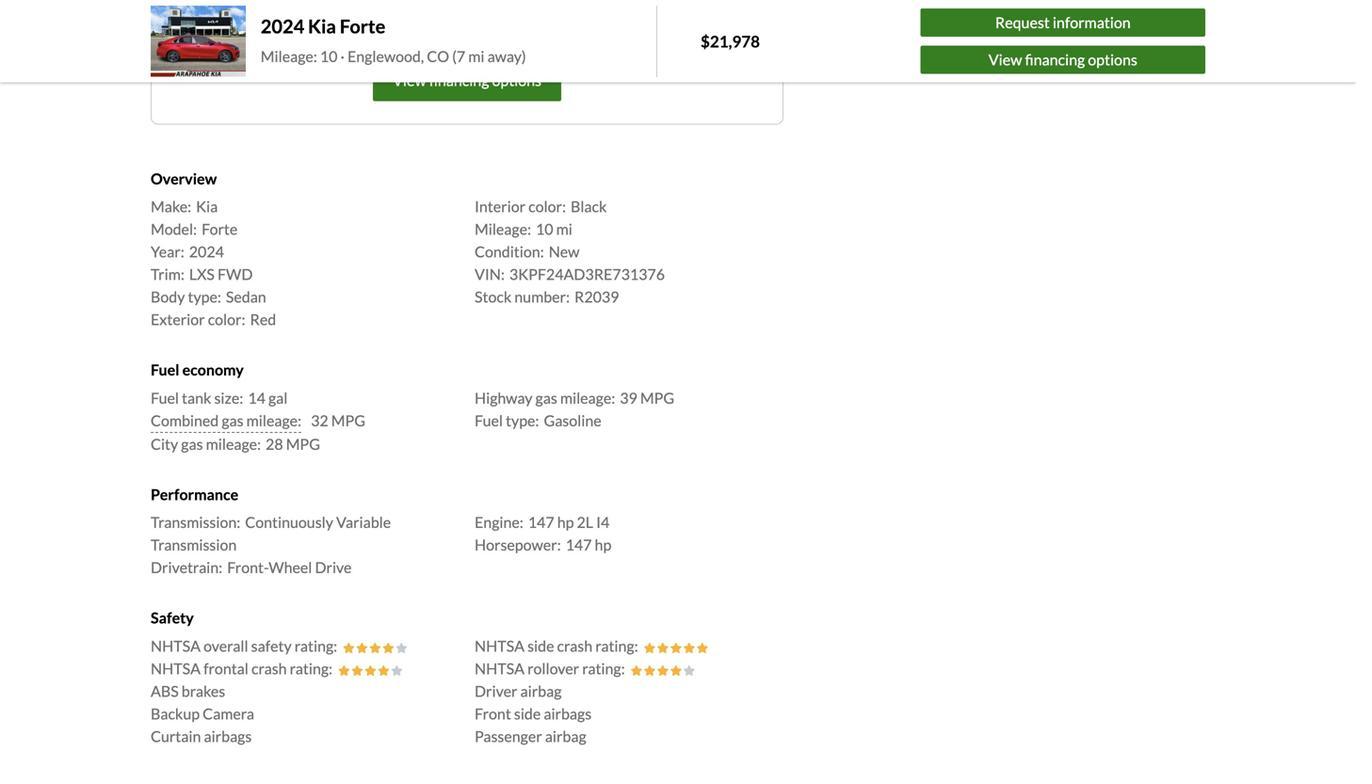 Task type: locate. For each thing, give the bounding box(es) containing it.
0 horizontal spatial view
[[393, 71, 426, 90]]

kia right make: at the top left
[[196, 198, 218, 216]]

nhtsa side crash rating:
[[475, 637, 638, 656]]

0 vertical spatial hp
[[557, 514, 574, 532]]

32
[[311, 412, 328, 430]]

1 vertical spatial mileage:
[[475, 220, 531, 239]]

airbag right passenger
[[545, 728, 587, 746]]

1 vertical spatial fuel
[[151, 389, 179, 407]]

mileage: for interior
[[475, 220, 531, 239]]

mi inside interior color: black mileage: 10 mi condition: new vin: 3kpf24ad3re731376 stock number: r2039
[[556, 220, 573, 239]]

performance
[[151, 486, 239, 504]]

kia for forte
[[308, 15, 336, 37]]

financing down request information button
[[1026, 50, 1086, 69]]

1 horizontal spatial forte
[[340, 15, 386, 37]]

rating: down the safety
[[290, 660, 333, 678]]

rating: right rollover
[[582, 660, 625, 678]]

front
[[475, 705, 511, 723]]

1 vertical spatial options
[[492, 71, 542, 90]]

1 horizontal spatial color:
[[529, 198, 566, 216]]

nhtsa for nhtsa frontal crash rating:
[[151, 660, 201, 678]]

personalized real rates
[[584, 7, 721, 23]]

0 vertical spatial mpg
[[641, 389, 675, 407]]

hp left 2l
[[557, 514, 574, 532]]

nhtsa
[[151, 637, 201, 656], [475, 637, 525, 656], [151, 660, 201, 678], [475, 660, 525, 678]]

1 horizontal spatial crash
[[557, 637, 593, 656]]

mi up new
[[556, 220, 573, 239]]

highway
[[475, 389, 533, 407]]

view financing options down the (7
[[393, 71, 542, 90]]

mpg
[[641, 389, 675, 407], [331, 412, 366, 430], [286, 435, 320, 454]]

mi
[[469, 47, 485, 65], [556, 220, 573, 239]]

mileage:
[[261, 47, 317, 65], [475, 220, 531, 239]]

r2039
[[575, 288, 619, 306]]

driver
[[475, 682, 518, 701]]

rating:
[[295, 637, 337, 656], [596, 637, 638, 656], [290, 660, 333, 678], [582, 660, 625, 678]]

0 horizontal spatial mi
[[469, 47, 485, 65]]

color: inside interior color: black mileage: 10 mi condition: new vin: 3kpf24ad3re731376 stock number: r2039
[[529, 198, 566, 216]]

fuel left economy in the left top of the page
[[151, 361, 179, 379]]

color: down sedan
[[208, 311, 245, 329]]

forte right model:
[[202, 220, 238, 239]]

continuously variable transmission
[[151, 514, 391, 555]]

drive
[[315, 559, 352, 577]]

gas up the gasoline
[[536, 389, 558, 407]]

fuel inside fuel tank size: 14 gal combined gas mileage: 32 mpg city gas mileage: 28 mpg
[[151, 389, 179, 407]]

0 vertical spatial kia
[[308, 15, 336, 37]]

10 up new
[[536, 220, 554, 239]]

safety
[[251, 637, 292, 656]]

2024
[[261, 15, 305, 37], [189, 243, 224, 261]]

fuel inside highway gas mileage: 39 mpg fuel type: gasoline
[[475, 412, 503, 430]]

mileage: for 2024
[[261, 47, 317, 65]]

147 down 2l
[[566, 536, 592, 555]]

1 vertical spatial 147
[[566, 536, 592, 555]]

mileage: down score
[[261, 47, 317, 65]]

mileage: down the 'interior'
[[475, 220, 531, 239]]

0 vertical spatial airbags
[[544, 705, 592, 723]]

1 horizontal spatial 10
[[536, 220, 554, 239]]

mileage: inside 2024 kia forte mileage: 10 · englewood, co (7 mi away)
[[261, 47, 317, 65]]

0 vertical spatial crash
[[557, 637, 593, 656]]

variable
[[336, 514, 391, 532]]

driver airbag front side airbags passenger airbag
[[475, 682, 592, 746]]

2 horizontal spatial gas
[[536, 389, 558, 407]]

0 vertical spatial 2024
[[261, 15, 305, 37]]

airbags down rollover
[[544, 705, 592, 723]]

10
[[320, 47, 338, 65], [536, 220, 554, 239]]

10 inside interior color: black mileage: 10 mi condition: new vin: 3kpf24ad3re731376 stock number: r2039
[[536, 220, 554, 239]]

147
[[528, 514, 555, 532], [566, 536, 592, 555]]

1 vertical spatial side
[[514, 705, 541, 723]]

side
[[528, 637, 554, 656], [514, 705, 541, 723]]

new
[[549, 243, 580, 261]]

options for right view financing options button
[[1088, 50, 1138, 69]]

type: down highway
[[506, 412, 539, 430]]

0 horizontal spatial 10
[[320, 47, 338, 65]]

0 horizontal spatial airbags
[[204, 728, 252, 746]]

mileage: inside interior color: black mileage: 10 mi condition: new vin: 3kpf24ad3re731376 stock number: r2039
[[475, 220, 531, 239]]

city
[[151, 435, 178, 454]]

personalized
[[584, 7, 658, 23]]

kia inside make: kia model: forte year: 2024 trim: lxs fwd body type: sedan exterior color: red
[[196, 198, 218, 216]]

view
[[989, 50, 1023, 69], [393, 71, 426, 90]]

mileage: left "28" in the bottom left of the page
[[206, 435, 261, 454]]

0 vertical spatial mileage:
[[261, 47, 317, 65]]

1 horizontal spatial mi
[[556, 220, 573, 239]]

vin:
[[475, 265, 505, 284]]

type: inside highway gas mileage: 39 mpg fuel type: gasoline
[[506, 412, 539, 430]]

1 horizontal spatial kia
[[308, 15, 336, 37]]

fuel down highway
[[475, 412, 503, 430]]

fuel
[[151, 361, 179, 379], [151, 389, 179, 407], [475, 412, 503, 430]]

mileage:
[[560, 389, 615, 407], [247, 412, 302, 430], [206, 435, 261, 454]]

0 vertical spatial financing
[[1026, 50, 1086, 69]]

1 vertical spatial kia
[[196, 198, 218, 216]]

type: down lxs
[[188, 288, 221, 306]]

1 vertical spatial airbags
[[204, 728, 252, 746]]

1 vertical spatial forte
[[202, 220, 238, 239]]

view for the leftmost view financing options button
[[393, 71, 426, 90]]

rating: up nhtsa rollover rating:
[[596, 637, 638, 656]]

airbag
[[521, 682, 562, 701], [545, 728, 587, 746]]

forte
[[340, 15, 386, 37], [202, 220, 238, 239]]

hp down i4
[[595, 536, 612, 555]]

1 vertical spatial color:
[[208, 311, 245, 329]]

0 vertical spatial color:
[[529, 198, 566, 216]]

request
[[996, 13, 1050, 32]]

0 horizontal spatial color:
[[208, 311, 245, 329]]

forte up ·
[[340, 15, 386, 37]]

1 horizontal spatial view financing options button
[[921, 46, 1206, 74]]

1 vertical spatial crash
[[252, 660, 287, 678]]

number:
[[515, 288, 570, 306]]

combined
[[151, 412, 219, 430]]

0 vertical spatial view
[[989, 50, 1023, 69]]

airbags inside driver airbag front side airbags passenger airbag
[[544, 705, 592, 723]]

real
[[661, 7, 686, 23]]

crash up rollover
[[557, 637, 593, 656]]

0 horizontal spatial forte
[[202, 220, 238, 239]]

1 horizontal spatial view financing options
[[989, 50, 1138, 69]]

1 vertical spatial financing
[[429, 71, 489, 90]]

0 vertical spatial fuel
[[151, 361, 179, 379]]

kia right score
[[308, 15, 336, 37]]

safety
[[151, 609, 194, 628]]

view down request at the right of page
[[989, 50, 1023, 69]]

0 horizontal spatial crash
[[252, 660, 287, 678]]

side up nhtsa rollover rating:
[[528, 637, 554, 656]]

0 horizontal spatial options
[[492, 71, 542, 90]]

0 vertical spatial side
[[528, 637, 554, 656]]

0 horizontal spatial type:
[[188, 288, 221, 306]]

crash
[[557, 637, 593, 656], [252, 660, 287, 678]]

view financing options for right view financing options button
[[989, 50, 1138, 69]]

0 vertical spatial options
[[1088, 50, 1138, 69]]

mileage: up the gasoline
[[560, 389, 615, 407]]

options for the leftmost view financing options button
[[492, 71, 542, 90]]

1 horizontal spatial gas
[[222, 412, 244, 430]]

1 vertical spatial mi
[[556, 220, 573, 239]]

0 vertical spatial mileage:
[[560, 389, 615, 407]]

mileage: down gal
[[247, 412, 302, 430]]

2 vertical spatial fuel
[[475, 412, 503, 430]]

0 horizontal spatial financing
[[429, 71, 489, 90]]

financing
[[1026, 50, 1086, 69], [429, 71, 489, 90]]

2 vertical spatial mpg
[[286, 435, 320, 454]]

tank
[[182, 389, 211, 407]]

14
[[248, 389, 266, 407]]

request information button
[[921, 9, 1206, 37]]

view financing options down request information button
[[989, 50, 1138, 69]]

options down the information
[[1088, 50, 1138, 69]]

type:
[[188, 288, 221, 306], [506, 412, 539, 430]]

financing for the leftmost view financing options button
[[429, 71, 489, 90]]

abs
[[151, 682, 179, 701]]

rating: right the safety
[[295, 637, 337, 656]]

view financing options button
[[921, 46, 1206, 74], [373, 60, 562, 101]]

kia for model:
[[196, 198, 218, 216]]

2024 kia forte image
[[151, 6, 246, 77]]

forte inside make: kia model: forte year: 2024 trim: lxs fwd body type: sedan exterior color: red
[[202, 220, 238, 239]]

1 horizontal spatial hp
[[595, 536, 612, 555]]

0 horizontal spatial kia
[[196, 198, 218, 216]]

fuel up combined
[[151, 389, 179, 407]]

drivetrain:
[[151, 559, 223, 577]]

rating: for nhtsa side crash rating:
[[596, 637, 638, 656]]

overall
[[204, 637, 248, 656]]

mi right the (7
[[469, 47, 485, 65]]

1 horizontal spatial airbags
[[544, 705, 592, 723]]

hp
[[557, 514, 574, 532], [595, 536, 612, 555]]

airbags down camera
[[204, 728, 252, 746]]

1 vertical spatial 10
[[536, 220, 554, 239]]

color: left black
[[529, 198, 566, 216]]

147 up horsepower:
[[528, 514, 555, 532]]

backup
[[151, 705, 200, 723]]

0 horizontal spatial 147
[[528, 514, 555, 532]]

0 horizontal spatial 2024
[[189, 243, 224, 261]]

gas down size:
[[222, 412, 244, 430]]

crash for side
[[557, 637, 593, 656]]

1 horizontal spatial financing
[[1026, 50, 1086, 69]]

mpg right "28" in the bottom left of the page
[[286, 435, 320, 454]]

2 vertical spatial gas
[[181, 435, 203, 454]]

0 vertical spatial mi
[[469, 47, 485, 65]]

0 vertical spatial view financing options
[[989, 50, 1138, 69]]

airbags
[[544, 705, 592, 723], [204, 728, 252, 746]]

forte inside 2024 kia forte mileage: 10 · englewood, co (7 mi away)
[[340, 15, 386, 37]]

1 vertical spatial view financing options
[[393, 71, 542, 90]]

kia
[[308, 15, 336, 37], [196, 198, 218, 216]]

10 for kia
[[320, 47, 338, 65]]

crash down the safety
[[252, 660, 287, 678]]

1 horizontal spatial options
[[1088, 50, 1138, 69]]

exterior
[[151, 311, 205, 329]]

rates
[[689, 7, 721, 23]]

1 horizontal spatial mileage:
[[475, 220, 531, 239]]

10 left ·
[[320, 47, 338, 65]]

fwd
[[218, 265, 253, 284]]

airbag down nhtsa rollover rating:
[[521, 682, 562, 701]]

lxs
[[189, 265, 215, 284]]

engine: 147 hp 2l i4 horsepower: 147 hp
[[475, 514, 612, 555]]

kia inside 2024 kia forte mileage: 10 · englewood, co (7 mi away)
[[308, 15, 336, 37]]

mpg right 39
[[641, 389, 675, 407]]

(7
[[452, 47, 466, 65]]

2 horizontal spatial mpg
[[641, 389, 675, 407]]

options
[[1088, 50, 1138, 69], [492, 71, 542, 90]]

1 vertical spatial mpg
[[331, 412, 366, 430]]

2024 inside make: kia model: forte year: 2024 trim: lxs fwd body type: sedan exterior color: red
[[189, 243, 224, 261]]

1 horizontal spatial type:
[[506, 412, 539, 430]]

request information
[[996, 13, 1131, 32]]

options down away)
[[492, 71, 542, 90]]

0 vertical spatial 10
[[320, 47, 338, 65]]

gas down combined
[[181, 435, 203, 454]]

0 vertical spatial type:
[[188, 288, 221, 306]]

1 vertical spatial type:
[[506, 412, 539, 430]]

10 inside 2024 kia forte mileage: 10 · englewood, co (7 mi away)
[[320, 47, 338, 65]]

0 horizontal spatial view financing options
[[393, 71, 542, 90]]

39
[[620, 389, 638, 407]]

view financing options
[[989, 50, 1138, 69], [393, 71, 542, 90]]

0 vertical spatial forte
[[340, 15, 386, 37]]

front-
[[227, 559, 269, 577]]

mpg inside highway gas mileage: 39 mpg fuel type: gasoline
[[641, 389, 675, 407]]

2 vertical spatial mileage:
[[206, 435, 261, 454]]

transmission
[[151, 536, 237, 555]]

1 vertical spatial mileage:
[[247, 412, 302, 430]]

crash for frontal
[[252, 660, 287, 678]]

1 vertical spatial 2024
[[189, 243, 224, 261]]

view down englewood,
[[393, 71, 426, 90]]

1 horizontal spatial 2024
[[261, 15, 305, 37]]

side up passenger
[[514, 705, 541, 723]]

0 horizontal spatial mileage:
[[261, 47, 317, 65]]

1 horizontal spatial view
[[989, 50, 1023, 69]]

1 vertical spatial view
[[393, 71, 426, 90]]

financing down the (7
[[429, 71, 489, 90]]

mpg right 32
[[331, 412, 366, 430]]

0 vertical spatial gas
[[536, 389, 558, 407]]



Task type: vqa. For each thing, say whether or not it's contained in the screenshot.
the Speed in the Transmission 9-Speed Automatic
no



Task type: describe. For each thing, give the bounding box(es) containing it.
stock
[[475, 288, 512, 306]]

horsepower:
[[475, 536, 561, 555]]

impact
[[229, 7, 269, 23]]

nhtsa frontal crash rating:
[[151, 660, 333, 678]]

frontal
[[204, 660, 249, 678]]

black
[[571, 198, 607, 216]]

transmission:
[[151, 514, 241, 532]]

fuel for fuel economy
[[151, 361, 179, 379]]

interior color: black mileage: 10 mi condition: new vin: 3kpf24ad3re731376 stock number: r2039
[[475, 198, 665, 306]]

engine:
[[475, 514, 524, 532]]

2024 inside 2024 kia forte mileage: 10 · englewood, co (7 mi away)
[[261, 15, 305, 37]]

sedan
[[226, 288, 266, 306]]

year:
[[151, 243, 184, 261]]

2l
[[577, 514, 594, 532]]

28
[[266, 435, 283, 454]]

0 horizontal spatial view financing options button
[[373, 60, 562, 101]]

mileage: inside highway gas mileage: 39 mpg fuel type: gasoline
[[560, 389, 615, 407]]

no impact on your credit score
[[209, 7, 355, 43]]

no
[[209, 7, 226, 23]]

1 horizontal spatial mpg
[[331, 412, 366, 430]]

rollover
[[528, 660, 580, 678]]

make: kia model: forte year: 2024 trim: lxs fwd body type: sedan exterior color: red
[[151, 198, 276, 329]]

overview
[[151, 170, 217, 188]]

co
[[427, 47, 449, 65]]

rating: for nhtsa overall safety rating:
[[295, 637, 337, 656]]

0 vertical spatial airbag
[[521, 682, 562, 701]]

away)
[[488, 47, 526, 65]]

gal
[[268, 389, 288, 407]]

nhtsa for nhtsa rollover rating:
[[475, 660, 525, 678]]

fuel tank size: 14 gal combined gas mileage: 32 mpg city gas mileage: 28 mpg
[[151, 389, 366, 454]]

camera
[[203, 705, 254, 723]]

0 horizontal spatial gas
[[181, 435, 203, 454]]

1 vertical spatial hp
[[595, 536, 612, 555]]

abs brakes backup camera curtain airbags
[[151, 682, 254, 746]]

nhtsa for nhtsa overall safety rating:
[[151, 637, 201, 656]]

body
[[151, 288, 185, 306]]

1 horizontal spatial 147
[[566, 536, 592, 555]]

continuously
[[245, 514, 333, 532]]

10 for color:
[[536, 220, 554, 239]]

englewood,
[[348, 47, 424, 65]]

drivetrain: front-wheel drive
[[151, 559, 352, 577]]

nhtsa overall safety rating:
[[151, 637, 337, 656]]

0 vertical spatial 147
[[528, 514, 555, 532]]

size:
[[214, 389, 243, 407]]

0 horizontal spatial hp
[[557, 514, 574, 532]]

airbags inside abs brakes backup camera curtain airbags
[[204, 728, 252, 746]]

·
[[341, 47, 345, 65]]

credit
[[318, 7, 355, 23]]

highway gas mileage: 39 mpg fuel type: gasoline
[[475, 389, 675, 430]]

brakes
[[182, 682, 225, 701]]

mi inside 2024 kia forte mileage: 10 · englewood, co (7 mi away)
[[469, 47, 485, 65]]

view for right view financing options button
[[989, 50, 1023, 69]]

color: inside make: kia model: forte year: 2024 trim: lxs fwd body type: sedan exterior color: red
[[208, 311, 245, 329]]

3kpf24ad3re731376
[[510, 265, 665, 284]]

nhtsa rollover rating:
[[475, 660, 625, 678]]

interior
[[475, 198, 526, 216]]

nhtsa for nhtsa side crash rating:
[[475, 637, 525, 656]]

1 vertical spatial gas
[[222, 412, 244, 430]]

i4
[[596, 514, 610, 532]]

0 horizontal spatial mpg
[[286, 435, 320, 454]]

view financing options for the leftmost view financing options button
[[393, 71, 542, 90]]

passenger
[[475, 728, 542, 746]]

1 vertical spatial airbag
[[545, 728, 587, 746]]

curtain
[[151, 728, 201, 746]]

rating: for nhtsa frontal crash rating:
[[290, 660, 333, 678]]

gasoline
[[544, 412, 602, 430]]

$21,978
[[701, 32, 760, 51]]

financing for right view financing options button
[[1026, 50, 1086, 69]]

wheel
[[269, 559, 312, 577]]

2024 kia forte mileage: 10 · englewood, co (7 mi away)
[[261, 15, 526, 65]]

information
[[1053, 13, 1131, 32]]

economy
[[182, 361, 244, 379]]

side inside driver airbag front side airbags passenger airbag
[[514, 705, 541, 723]]

your
[[288, 7, 316, 23]]

model:
[[151, 220, 197, 239]]

type: inside make: kia model: forte year: 2024 trim: lxs fwd body type: sedan exterior color: red
[[188, 288, 221, 306]]

score
[[266, 27, 298, 43]]

on
[[271, 7, 286, 23]]

condition:
[[475, 243, 544, 261]]

fuel economy
[[151, 361, 244, 379]]

trim:
[[151, 265, 185, 284]]

gas inside highway gas mileage: 39 mpg fuel type: gasoline
[[536, 389, 558, 407]]

fuel for fuel tank size: 14 gal combined gas mileage: 32 mpg city gas mileage: 28 mpg
[[151, 389, 179, 407]]

make:
[[151, 198, 191, 216]]

red
[[250, 311, 276, 329]]



